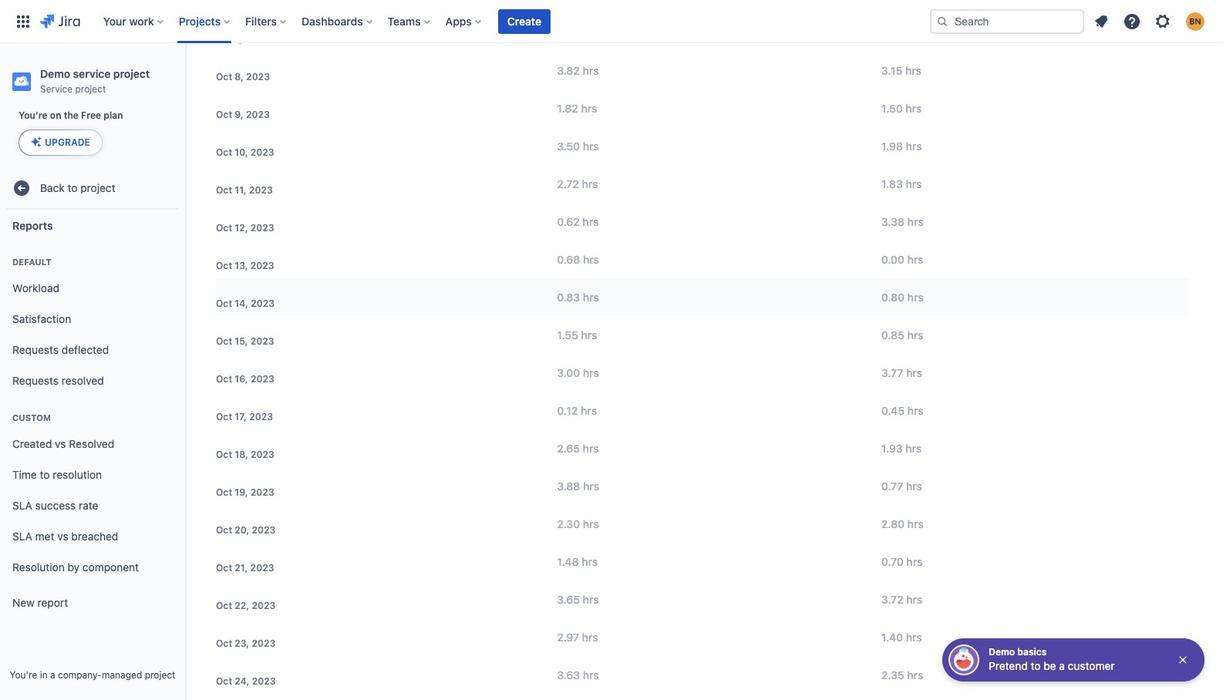 Task type: describe. For each thing, give the bounding box(es) containing it.
custom
[[12, 413, 51, 423]]

back to project
[[40, 181, 116, 194]]

new
[[12, 596, 35, 609]]

sla met vs breached
[[12, 530, 118, 543]]

22,
[[235, 600, 249, 612]]

0 vertical spatial vs
[[55, 437, 66, 450]]

oct 15, 2023
[[216, 335, 274, 347]]

2023 for oct 8, 2023
[[246, 71, 270, 82]]

2023 for oct 18, 2023
[[251, 449, 275, 460]]

oct 24, 2023
[[216, 676, 276, 687]]

24,
[[235, 676, 250, 687]]

back
[[40, 181, 65, 194]]

reports
[[12, 219, 53, 232]]

oct for oct 9, 2023
[[216, 109, 232, 120]]

you're in a company-managed project
[[10, 670, 176, 681]]

2023 for oct 15, 2023
[[251, 335, 274, 347]]

2023 for oct 7, 2023
[[245, 33, 269, 44]]

resolution
[[53, 468, 102, 481]]

sla success rate link
[[6, 491, 179, 522]]

service
[[40, 83, 73, 95]]

oct 10, 2023
[[216, 146, 274, 158]]

oct for oct 19, 2023
[[216, 487, 232, 498]]

oct for oct 8, 2023
[[216, 71, 232, 82]]

in
[[40, 670, 48, 681]]

banner containing your work
[[0, 0, 1224, 43]]

requests for requests deflected
[[12, 343, 59, 356]]

oct 9, 2023
[[216, 109, 270, 120]]

2023 for oct 12, 2023
[[251, 222, 274, 234]]

resolution
[[12, 561, 65, 574]]

2023 for oct 16, 2023
[[251, 373, 275, 385]]

2023 for oct 24, 2023
[[252, 676, 276, 687]]

the
[[64, 110, 79, 121]]

work
[[129, 14, 154, 27]]

primary element
[[9, 0, 931, 43]]

21,
[[235, 562, 248, 574]]

sidebar navigation image
[[168, 62, 202, 93]]

dashboards
[[302, 14, 363, 27]]

9,
[[235, 109, 244, 120]]

deflected
[[62, 343, 109, 356]]

resolution by component link
[[6, 553, 179, 583]]

resolved
[[62, 374, 104, 387]]

report
[[37, 596, 68, 609]]

satisfaction link
[[6, 304, 179, 335]]

11,
[[235, 184, 247, 196]]

17,
[[235, 411, 247, 423]]

you're for you're on the free plan
[[19, 110, 48, 121]]

to for time
[[40, 468, 50, 481]]

service
[[73, 67, 111, 80]]

oct 13, 2023
[[216, 260, 274, 271]]

oct for oct 12, 2023
[[216, 222, 232, 234]]

2023 for oct 19, 2023
[[251, 487, 275, 498]]

you're for you're in a company-managed project
[[10, 670, 37, 681]]

sla met vs breached link
[[6, 522, 179, 553]]

teams
[[388, 14, 421, 27]]

oct for oct 17, 2023
[[216, 411, 232, 423]]

2023 for oct 10, 2023
[[251, 146, 274, 158]]

demo for demo service project
[[40, 67, 70, 80]]

time to resolution
[[12, 468, 102, 481]]

upgrade
[[45, 137, 90, 148]]

rate
[[79, 499, 98, 512]]

new report link
[[6, 588, 179, 619]]

demo basics pretend to be a customer
[[989, 647, 1115, 673]]

23,
[[235, 638, 249, 649]]

oct 11, 2023
[[216, 184, 273, 196]]

close image
[[1178, 654, 1190, 667]]

oct 16, 2023
[[216, 373, 275, 385]]

resolution by component
[[12, 561, 139, 574]]

appswitcher icon image
[[14, 12, 32, 30]]

oct for oct 11, 2023
[[216, 184, 232, 196]]

notifications image
[[1093, 12, 1111, 30]]

oct 21, 2023
[[216, 562, 274, 574]]

search image
[[937, 15, 949, 27]]

oct for oct 18, 2023
[[216, 449, 232, 460]]

on
[[50, 110, 61, 121]]

0 horizontal spatial a
[[50, 670, 55, 681]]

sla for sla met vs breached
[[12, 530, 32, 543]]

oct for oct 22, 2023
[[216, 600, 232, 612]]

your
[[103, 14, 126, 27]]

managed
[[102, 670, 142, 681]]

your work button
[[99, 9, 170, 34]]

apps button
[[441, 9, 488, 34]]

13,
[[235, 260, 248, 271]]

you're on the free plan
[[19, 110, 123, 121]]

demo for demo basics
[[989, 647, 1016, 658]]

to for back
[[68, 181, 78, 194]]

2023 for oct 11, 2023
[[249, 184, 273, 196]]

15,
[[235, 335, 248, 347]]

your work
[[103, 14, 154, 27]]

oct for oct 7, 2023
[[216, 33, 232, 44]]

oct 19, 2023
[[216, 487, 275, 498]]

your profile and settings image
[[1187, 12, 1205, 30]]

Search field
[[931, 9, 1085, 34]]

met
[[35, 530, 54, 543]]

by
[[68, 561, 80, 574]]

oct 12, 2023
[[216, 222, 274, 234]]

oct 18, 2023
[[216, 449, 275, 460]]

2023 for oct 9, 2023
[[246, 109, 270, 120]]

apps
[[446, 14, 472, 27]]

new report
[[12, 596, 68, 609]]

project inside "link"
[[80, 181, 116, 194]]

requests deflected
[[12, 343, 109, 356]]

oct for oct 13, 2023
[[216, 260, 232, 271]]

requests resolved link
[[6, 366, 179, 397]]

workload
[[12, 281, 59, 294]]

requests resolved
[[12, 374, 104, 387]]



Task type: vqa. For each thing, say whether or not it's contained in the screenshot.
topmost Assigned to me
no



Task type: locate. For each thing, give the bounding box(es) containing it.
a right 'be'
[[1060, 660, 1066, 673]]

sla
[[12, 499, 32, 512], [12, 530, 32, 543]]

demo inside demo basics pretend to be a customer
[[989, 647, 1016, 658]]

basics
[[1018, 647, 1047, 658]]

oct for oct 16, 2023
[[216, 373, 232, 385]]

success
[[35, 499, 76, 512]]

project right the back on the top of the page
[[80, 181, 116, 194]]

2023 right 10,
[[251, 146, 274, 158]]

oct left the 8, in the left of the page
[[216, 71, 232, 82]]

10 oct from the top
[[216, 373, 232, 385]]

1 vertical spatial vs
[[57, 530, 68, 543]]

16 oct from the top
[[216, 600, 232, 612]]

requests for requests resolved
[[12, 374, 59, 387]]

oct for oct 15, 2023
[[216, 335, 232, 347]]

2023 right 12,
[[251, 222, 274, 234]]

oct for oct 14, 2023
[[216, 298, 232, 309]]

1 vertical spatial to
[[40, 468, 50, 481]]

9 oct from the top
[[216, 335, 232, 347]]

a inside demo basics pretend to be a customer
[[1060, 660, 1066, 673]]

1 horizontal spatial to
[[68, 181, 78, 194]]

18,
[[235, 449, 248, 460]]

workload link
[[6, 273, 179, 304]]

to inside demo basics pretend to be a customer
[[1031, 660, 1041, 673]]

2023 right 20, on the left of page
[[252, 524, 276, 536]]

5 oct from the top
[[216, 184, 232, 196]]

2023 right 22, at the left of the page
[[252, 600, 276, 612]]

free
[[81, 110, 101, 121]]

satisfaction
[[12, 312, 71, 325]]

13 oct from the top
[[216, 487, 232, 498]]

14,
[[235, 298, 248, 309]]

oct left 19, at the left
[[216, 487, 232, 498]]

demo up "service"
[[40, 67, 70, 80]]

to
[[68, 181, 78, 194], [40, 468, 50, 481], [1031, 660, 1041, 673]]

vs
[[55, 437, 66, 450], [57, 530, 68, 543]]

you're
[[19, 110, 48, 121], [10, 670, 37, 681]]

1 vertical spatial demo
[[989, 647, 1016, 658]]

requests
[[12, 343, 59, 356], [12, 374, 59, 387]]

oct left 20, on the left of page
[[216, 524, 232, 536]]

oct left 7,
[[216, 33, 232, 44]]

17 oct from the top
[[216, 638, 232, 649]]

8,
[[235, 71, 244, 82]]

to inside "link"
[[68, 181, 78, 194]]

banner
[[0, 0, 1224, 43]]

1 horizontal spatial demo
[[989, 647, 1016, 658]]

time
[[12, 468, 37, 481]]

breached
[[71, 530, 118, 543]]

sla inside 'link'
[[12, 530, 32, 543]]

a
[[1060, 660, 1066, 673], [50, 670, 55, 681]]

2023 right 18,
[[251, 449, 275, 460]]

you're left in
[[10, 670, 37, 681]]

settings image
[[1154, 12, 1173, 30]]

upgrade button
[[19, 130, 102, 155]]

2 horizontal spatial to
[[1031, 660, 1041, 673]]

vs inside 'link'
[[57, 530, 68, 543]]

1 horizontal spatial a
[[1060, 660, 1066, 673]]

oct 23, 2023
[[216, 638, 276, 649]]

oct
[[216, 33, 232, 44], [216, 71, 232, 82], [216, 109, 232, 120], [216, 146, 232, 158], [216, 184, 232, 196], [216, 222, 232, 234], [216, 260, 232, 271], [216, 298, 232, 309], [216, 335, 232, 347], [216, 373, 232, 385], [216, 411, 232, 423], [216, 449, 232, 460], [216, 487, 232, 498], [216, 524, 232, 536], [216, 562, 232, 574], [216, 600, 232, 612], [216, 638, 232, 649], [216, 676, 232, 687]]

oct left 18,
[[216, 449, 232, 460]]

oct left 21,
[[216, 562, 232, 574]]

filters button
[[241, 9, 293, 34]]

14 oct from the top
[[216, 524, 232, 536]]

oct for oct 10, 2023
[[216, 146, 232, 158]]

1 vertical spatial sla
[[12, 530, 32, 543]]

oct left 16,
[[216, 373, 232, 385]]

2023 for oct 22, 2023
[[252, 600, 276, 612]]

20,
[[235, 524, 249, 536]]

created
[[12, 437, 52, 450]]

2023 for oct 21, 2023
[[250, 562, 274, 574]]

oct left 17,
[[216, 411, 232, 423]]

7 oct from the top
[[216, 260, 232, 271]]

2023 right the 8, in the left of the page
[[246, 71, 270, 82]]

1 vertical spatial requests
[[12, 374, 59, 387]]

2023 right 21,
[[250, 562, 274, 574]]

1 oct from the top
[[216, 33, 232, 44]]

2023 right 11,
[[249, 184, 273, 196]]

2023
[[245, 33, 269, 44], [246, 71, 270, 82], [246, 109, 270, 120], [251, 146, 274, 158], [249, 184, 273, 196], [251, 222, 274, 234], [251, 260, 274, 271], [251, 298, 275, 309], [251, 335, 274, 347], [251, 373, 275, 385], [249, 411, 273, 423], [251, 449, 275, 460], [251, 487, 275, 498], [252, 524, 276, 536], [250, 562, 274, 574], [252, 600, 276, 612], [252, 638, 276, 649], [252, 676, 276, 687]]

be
[[1044, 660, 1057, 673]]

sla for sla success rate
[[12, 499, 32, 512]]

18 oct from the top
[[216, 676, 232, 687]]

project down service
[[75, 83, 106, 95]]

oct 14, 2023
[[216, 298, 275, 309]]

resolved
[[69, 437, 114, 450]]

0 vertical spatial requests
[[12, 343, 59, 356]]

vs right met
[[57, 530, 68, 543]]

created vs resolved link
[[6, 429, 179, 460]]

0 horizontal spatial demo
[[40, 67, 70, 80]]

7,
[[235, 33, 242, 44]]

4 oct from the top
[[216, 146, 232, 158]]

requests up custom
[[12, 374, 59, 387]]

demo inside demo service project service project
[[40, 67, 70, 80]]

default
[[12, 257, 51, 267]]

2023 right the 9,
[[246, 109, 270, 120]]

dashboards button
[[297, 9, 379, 34]]

create
[[508, 14, 542, 27]]

2023 right 15,
[[251, 335, 274, 347]]

time to resolution link
[[6, 460, 179, 491]]

oct 8, 2023
[[216, 71, 270, 82]]

oct left "24,"
[[216, 676, 232, 687]]

demo service project service project
[[40, 67, 150, 95]]

oct 7, 2023
[[216, 33, 269, 44]]

custom group
[[6, 397, 179, 588]]

to right the back on the top of the page
[[68, 181, 78, 194]]

12 oct from the top
[[216, 449, 232, 460]]

2023 for oct 20, 2023
[[252, 524, 276, 536]]

2023 right 14,
[[251, 298, 275, 309]]

2023 for oct 14, 2023
[[251, 298, 275, 309]]

project
[[113, 67, 150, 80], [75, 83, 106, 95], [80, 181, 116, 194], [145, 670, 176, 681]]

plan
[[104, 110, 123, 121]]

0 vertical spatial sla
[[12, 499, 32, 512]]

2023 right 7,
[[245, 33, 269, 44]]

10,
[[235, 146, 248, 158]]

back to project link
[[6, 173, 179, 204]]

2023 right 23,
[[252, 638, 276, 649]]

0 vertical spatial to
[[68, 181, 78, 194]]

oct left 13,
[[216, 260, 232, 271]]

sla left met
[[12, 530, 32, 543]]

1 vertical spatial you're
[[10, 670, 37, 681]]

2 requests from the top
[[12, 374, 59, 387]]

6 oct from the top
[[216, 222, 232, 234]]

11 oct from the top
[[216, 411, 232, 423]]

sla success rate
[[12, 499, 98, 512]]

2023 for oct 23, 2023
[[252, 638, 276, 649]]

0 vertical spatial demo
[[40, 67, 70, 80]]

to left 'be'
[[1031, 660, 1041, 673]]

2023 right 17,
[[249, 411, 273, 423]]

you're left on
[[19, 110, 48, 121]]

2023 right 13,
[[251, 260, 274, 271]]

0 vertical spatial you're
[[19, 110, 48, 121]]

2023 right 19, at the left
[[251, 487, 275, 498]]

project right service
[[113, 67, 150, 80]]

requests down satisfaction
[[12, 343, 59, 356]]

oct for oct 24, 2023
[[216, 676, 232, 687]]

demo
[[40, 67, 70, 80], [989, 647, 1016, 658]]

created vs resolved
[[12, 437, 114, 450]]

2023 right 16,
[[251, 373, 275, 385]]

oct left 10,
[[216, 146, 232, 158]]

oct left 22, at the left of the page
[[216, 600, 232, 612]]

1 requests from the top
[[12, 343, 59, 356]]

19,
[[235, 487, 248, 498]]

oct for oct 21, 2023
[[216, 562, 232, 574]]

oct left the 9,
[[216, 109, 232, 120]]

to inside "group"
[[40, 468, 50, 481]]

requests deflected link
[[6, 335, 179, 366]]

12,
[[235, 222, 248, 234]]

help image
[[1124, 12, 1142, 30]]

2 sla from the top
[[12, 530, 32, 543]]

oct for oct 20, 2023
[[216, 524, 232, 536]]

oct 17, 2023
[[216, 411, 273, 423]]

15 oct from the top
[[216, 562, 232, 574]]

oct for oct 23, 2023
[[216, 638, 232, 649]]

projects
[[179, 14, 221, 27]]

component
[[83, 561, 139, 574]]

2023 for oct 13, 2023
[[251, 260, 274, 271]]

to right time
[[40, 468, 50, 481]]

demo up pretend
[[989, 647, 1016, 658]]

vs right the created
[[55, 437, 66, 450]]

sla down time
[[12, 499, 32, 512]]

jira image
[[40, 12, 80, 30], [40, 12, 80, 30]]

8 oct from the top
[[216, 298, 232, 309]]

company-
[[58, 670, 102, 681]]

default group
[[6, 241, 179, 401]]

pretend
[[989, 660, 1028, 673]]

2 oct from the top
[[216, 71, 232, 82]]

2023 right "24,"
[[252, 676, 276, 687]]

oct left 12,
[[216, 222, 232, 234]]

filters
[[245, 14, 277, 27]]

16,
[[235, 373, 248, 385]]

a right in
[[50, 670, 55, 681]]

2023 for oct 17, 2023
[[249, 411, 273, 423]]

teams button
[[383, 9, 437, 34]]

project right managed at bottom left
[[145, 670, 176, 681]]

3 oct from the top
[[216, 109, 232, 120]]

2 vertical spatial to
[[1031, 660, 1041, 673]]

oct left 15,
[[216, 335, 232, 347]]

1 sla from the top
[[12, 499, 32, 512]]

oct 22, 2023
[[216, 600, 276, 612]]

oct 20, 2023
[[216, 524, 276, 536]]

oct left 23,
[[216, 638, 232, 649]]

oct left 14,
[[216, 298, 232, 309]]

oct left 11,
[[216, 184, 232, 196]]

projects button
[[174, 9, 236, 34]]

0 horizontal spatial to
[[40, 468, 50, 481]]



